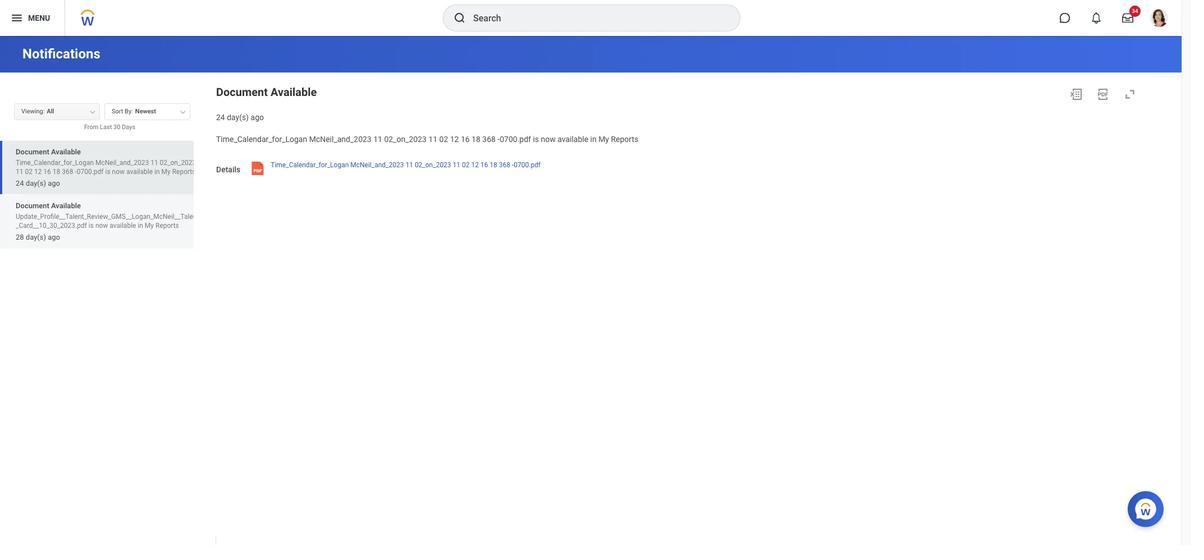 Task type: locate. For each thing, give the bounding box(es) containing it.
available for document available
[[271, 85, 317, 99]]

document up 24 day(s) ago
[[216, 85, 268, 99]]

0 vertical spatial now
[[541, 135, 556, 144]]

day(s) down document available
[[227, 113, 249, 122]]

368
[[483, 135, 496, 144], [499, 161, 511, 169], [62, 168, 73, 176]]

all
[[47, 108, 54, 115]]

now
[[541, 135, 556, 144], [112, 168, 125, 176], [95, 222, 108, 230]]

12
[[450, 135, 459, 144], [471, 161, 479, 169], [34, 168, 42, 176]]

1 vertical spatial now
[[112, 168, 125, 176]]

16 inside document available time_calendar_for_logan mcneil_and_2023 11 02_on_2023 11 02 12 16 18 368 -0700.pdf is now available in my reports 24 day(s) ago
[[43, 168, 51, 176]]

0700.pdf for mcneil_and_2023 11 02_on_2023 11 02 12 16 18 368 -0700.pdf is now available in my reports
[[500, 135, 531, 144]]

2 vertical spatial reports
[[156, 222, 179, 230]]

0 horizontal spatial in
[[138, 222, 143, 230]]

1 horizontal spatial 02
[[440, 135, 448, 144]]

0 vertical spatial ago
[[251, 113, 264, 122]]

2 vertical spatial day(s)
[[26, 233, 46, 242]]

document inside document available update_profile__talent_review_gms__logan_mcneil__talent _card__10_30_2023.pdf is now available in my reports 28 day(s) ago
[[16, 202, 49, 210]]

2 horizontal spatial in
[[591, 135, 597, 144]]

28
[[16, 233, 24, 242]]

02_on_2023
[[384, 135, 427, 144], [160, 159, 196, 167], [415, 161, 451, 169]]

0 vertical spatial available
[[558, 135, 589, 144]]

2 vertical spatial is
[[89, 222, 94, 230]]

2 horizontal spatial 18
[[490, 161, 498, 169]]

document up _card__10_30_2023.pdf
[[16, 202, 49, 210]]

1 vertical spatial in
[[154, 168, 160, 176]]

1 horizontal spatial 18
[[472, 135, 481, 144]]

document available time_calendar_for_logan mcneil_and_2023 11 02_on_2023 11 02 12 16 18 368 -0700.pdf is now available in my reports 24 day(s) ago
[[16, 148, 196, 188]]

reports
[[611, 135, 639, 144], [172, 168, 196, 176], [156, 222, 179, 230]]

document inside region
[[216, 85, 268, 99]]

11
[[374, 135, 382, 144], [429, 135, 438, 144], [151, 159, 158, 167], [406, 161, 413, 169], [453, 161, 461, 169], [16, 168, 23, 176]]

ago down document available
[[251, 113, 264, 122]]

0 horizontal spatial 02
[[25, 168, 33, 176]]

0 vertical spatial 24
[[216, 113, 225, 122]]

24 up _card__10_30_2023.pdf
[[16, 179, 24, 188]]

1 horizontal spatial -
[[498, 135, 500, 144]]

update_profile__talent_review_gms__logan_mcneil__talent
[[16, 213, 199, 221]]

is inside document available time_calendar_for_logan mcneil_and_2023 11 02_on_2023 11 02 12 16 18 368 -0700.pdf is now available in my reports 24 day(s) ago
[[105, 168, 110, 176]]

12 up "time_calendar_for_logan mcneil_and_2023 11 02_on_2023 11 02 12 16 18 368 -0700.pdf"
[[450, 135, 459, 144]]

document for document available time_calendar_for_logan mcneil_and_2023 11 02_on_2023 11 02 12 16 18 368 -0700.pdf is now available in my reports 24 day(s) ago
[[16, 148, 49, 156]]

0 horizontal spatial is
[[89, 222, 94, 230]]

02 for mcneil_and_2023 11 02_on_2023 11 02 12 16 18 368 -0700.pdf
[[462, 161, 470, 169]]

day(s) right 28
[[26, 233, 46, 242]]

0 horizontal spatial 12
[[34, 168, 42, 176]]

ago
[[251, 113, 264, 122], [48, 179, 60, 188], [48, 233, 60, 242]]

1 horizontal spatial 16
[[461, 135, 470, 144]]

0 horizontal spatial -
[[75, 168, 77, 176]]

profile logan mcneil image
[[1151, 9, 1169, 29]]

1 horizontal spatial in
[[154, 168, 160, 176]]

0 horizontal spatial my
[[145, 222, 154, 230]]

02
[[440, 135, 448, 144], [462, 161, 470, 169], [25, 168, 33, 176]]

02_on_2023 left details
[[160, 159, 196, 167]]

is inside document available update_profile__talent_review_gms__logan_mcneil__talent _card__10_30_2023.pdf is now available in my reports 28 day(s) ago
[[89, 222, 94, 230]]

day(s) up _card__10_30_2023.pdf
[[26, 179, 46, 188]]

last
[[100, 124, 112, 131]]

2 vertical spatial now
[[95, 222, 108, 230]]

12 down time_calendar_for_logan mcneil_and_2023 11 02_on_2023 11 02 12 16 18 368 -0700.pdf is now available in my reports
[[471, 161, 479, 169]]

my inside document available time_calendar_for_logan mcneil_and_2023 11 02_on_2023 11 02 12 16 18 368 -0700.pdf is now available in my reports 24 day(s) ago
[[161, 168, 171, 176]]

available for document available time_calendar_for_logan mcneil_and_2023 11 02_on_2023 11 02 12 16 18 368 -0700.pdf is now available in my reports 24 day(s) ago
[[51, 148, 81, 156]]

tab panel
[[0, 98, 216, 545]]

day(s) inside document available time_calendar_for_logan mcneil_and_2023 11 02_on_2023 11 02 12 16 18 368 -0700.pdf is now available in my reports 24 day(s) ago
[[26, 179, 46, 188]]

1 horizontal spatial 368
[[483, 135, 496, 144]]

ago up _card__10_30_2023.pdf
[[48, 179, 60, 188]]

16
[[461, 135, 470, 144], [481, 161, 488, 169], [43, 168, 51, 176]]

notifications large image
[[1091, 12, 1102, 24]]

1 vertical spatial 24
[[16, 179, 24, 188]]

0 horizontal spatial 18
[[53, 168, 60, 176]]

0 horizontal spatial now
[[95, 222, 108, 230]]

tab panel inside notifications main content
[[0, 98, 216, 545]]

0700.pdf
[[500, 135, 531, 144], [514, 161, 541, 169], [77, 168, 104, 176]]

document available
[[216, 85, 317, 99]]

time_calendar_for_logan
[[216, 135, 307, 144], [16, 159, 94, 167], [271, 161, 349, 169]]

0 horizontal spatial 24
[[16, 179, 24, 188]]

available inside region
[[271, 85, 317, 99]]

viewing: all
[[21, 108, 54, 115]]

ago inside document available update_profile__talent_review_gms__logan_mcneil__talent _card__10_30_2023.pdf is now available in my reports 28 day(s) ago
[[48, 233, 60, 242]]

18 for time_calendar_for_logan mcneil_and_2023 11 02_on_2023 11 02 12 16 18 368 -0700.pdf
[[490, 161, 498, 169]]

2 horizontal spatial 16
[[481, 161, 488, 169]]

368 for time_calendar_for_logan mcneil_and_2023 11 02_on_2023 11 02 12 16 18 368 -0700.pdf
[[499, 161, 511, 169]]

24
[[216, 113, 225, 122], [16, 179, 24, 188]]

1 vertical spatial available
[[51, 148, 81, 156]]

2 horizontal spatial my
[[599, 135, 609, 144]]

1 vertical spatial reports
[[172, 168, 196, 176]]

ago inside document available time_calendar_for_logan mcneil_and_2023 11 02_on_2023 11 02 12 16 18 368 -0700.pdf is now available in my reports 24 day(s) ago
[[48, 179, 60, 188]]

document inside document available time_calendar_for_logan mcneil_and_2023 11 02_on_2023 11 02 12 16 18 368 -0700.pdf is now available in my reports 24 day(s) ago
[[16, 148, 49, 156]]

- for mcneil_and_2023 11 02_on_2023 11 02 12 16 18 368 -0700.pdf
[[512, 161, 514, 169]]

24 down document available
[[216, 113, 225, 122]]

24 inside document available time_calendar_for_logan mcneil_and_2023 11 02_on_2023 11 02 12 16 18 368 -0700.pdf is now available in my reports 24 day(s) ago
[[16, 179, 24, 188]]

16 for mcneil_and_2023 11 02_on_2023 11 02 12 16 18 368 -0700.pdf
[[481, 161, 488, 169]]

2 horizontal spatial now
[[541, 135, 556, 144]]

0 horizontal spatial 368
[[62, 168, 73, 176]]

document available update_profile__talent_review_gms__logan_mcneil__talent _card__10_30_2023.pdf is now available in my reports 28 day(s) ago
[[16, 202, 199, 242]]

368 inside document available time_calendar_for_logan mcneil_and_2023 11 02_on_2023 11 02 12 16 18 368 -0700.pdf is now available in my reports 24 day(s) ago
[[62, 168, 73, 176]]

notifications main content
[[0, 36, 1182, 545]]

2 horizontal spatial 12
[[471, 161, 479, 169]]

details
[[216, 165, 241, 174]]

available
[[558, 135, 589, 144], [126, 168, 153, 176], [110, 222, 136, 230]]

Search Workday  search field
[[473, 6, 717, 30]]

time_calendar_for_logan for time_calendar_for_logan mcneil_and_2023 11 02_on_2023 11 02 12 16 18 368 -0700.pdf is now available in my reports
[[216, 135, 307, 144]]

1 horizontal spatial 24
[[216, 113, 225, 122]]

18
[[472, 135, 481, 144], [490, 161, 498, 169], [53, 168, 60, 176]]

tab panel containing document available
[[0, 98, 216, 545]]

0 vertical spatial available
[[271, 85, 317, 99]]

0 vertical spatial in
[[591, 135, 597, 144]]

1 vertical spatial available
[[126, 168, 153, 176]]

1 vertical spatial is
[[105, 168, 110, 176]]

day(s)
[[227, 113, 249, 122], [26, 179, 46, 188], [26, 233, 46, 242]]

available inside document available update_profile__talent_review_gms__logan_mcneil__talent _card__10_30_2023.pdf is now available in my reports 28 day(s) ago
[[110, 222, 136, 230]]

in
[[591, 135, 597, 144], [154, 168, 160, 176], [138, 222, 143, 230]]

02_on_2023 for mcneil_and_2023 11 02_on_2023 11 02 12 16 18 368 -0700.pdf is now available in my reports
[[384, 135, 427, 144]]

1 horizontal spatial is
[[105, 168, 110, 176]]

available inside document available update_profile__talent_review_gms__logan_mcneil__talent _card__10_30_2023.pdf is now available in my reports 28 day(s) ago
[[51, 202, 81, 210]]

1 horizontal spatial 12
[[450, 135, 459, 144]]

1 horizontal spatial now
[[112, 168, 125, 176]]

available for document available update_profile__talent_review_gms__logan_mcneil__talent _card__10_30_2023.pdf is now available in my reports 28 day(s) ago
[[51, 202, 81, 210]]

mcneil_and_2023
[[309, 135, 372, 144], [95, 159, 149, 167], [351, 161, 404, 169]]

1 vertical spatial document
[[16, 148, 49, 156]]

0 vertical spatial document
[[216, 85, 268, 99]]

ago down _card__10_30_2023.pdf
[[48, 233, 60, 242]]

2 horizontal spatial is
[[533, 135, 539, 144]]

now inside document available update_profile__talent_review_gms__logan_mcneil__talent _card__10_30_2023.pdf is now available in my reports 28 day(s) ago
[[95, 222, 108, 230]]

2 horizontal spatial 368
[[499, 161, 511, 169]]

02_on_2023 down time_calendar_for_logan mcneil_and_2023 11 02_on_2023 11 02 12 16 18 368 -0700.pdf is now available in my reports
[[415, 161, 451, 169]]

0 horizontal spatial 16
[[43, 168, 51, 176]]

1 vertical spatial my
[[161, 168, 171, 176]]

document down viewing:
[[16, 148, 49, 156]]

2 vertical spatial available
[[51, 202, 81, 210]]

days
[[122, 124, 135, 131]]

available inside document available time_calendar_for_logan mcneil_and_2023 11 02_on_2023 11 02 12 16 18 368 -0700.pdf is now available in my reports 24 day(s) ago
[[126, 168, 153, 176]]

12 up _card__10_30_2023.pdf
[[34, 168, 42, 176]]

2 vertical spatial ago
[[48, 233, 60, 242]]

1 horizontal spatial my
[[161, 168, 171, 176]]

sort
[[112, 108, 123, 115]]

time_calendar_for_logan mcneil_and_2023 11 02_on_2023 11 02 12 16 18 368 -0700.pdf is now available in my reports
[[216, 135, 639, 144]]

document
[[216, 85, 268, 99], [16, 148, 49, 156], [16, 202, 49, 210]]

0 vertical spatial day(s)
[[227, 113, 249, 122]]

available
[[271, 85, 317, 99], [51, 148, 81, 156], [51, 202, 81, 210]]

2 vertical spatial my
[[145, 222, 154, 230]]

available inside document available time_calendar_for_logan mcneil_and_2023 11 02_on_2023 11 02 12 16 18 368 -0700.pdf is now available in my reports 24 day(s) ago
[[51, 148, 81, 156]]

-
[[498, 135, 500, 144], [512, 161, 514, 169], [75, 168, 77, 176]]

24 inside the "document available" region
[[216, 113, 225, 122]]

mcneil_and_2023 inside document available time_calendar_for_logan mcneil_and_2023 11 02_on_2023 11 02 12 16 18 368 -0700.pdf is now available in my reports 24 day(s) ago
[[95, 159, 149, 167]]

1 vertical spatial day(s)
[[26, 179, 46, 188]]

2 vertical spatial in
[[138, 222, 143, 230]]

2 horizontal spatial -
[[512, 161, 514, 169]]

search image
[[453, 11, 467, 25]]

0700.pdf for mcneil_and_2023 11 02_on_2023 11 02 12 16 18 368 -0700.pdf
[[514, 161, 541, 169]]

is
[[533, 135, 539, 144], [105, 168, 110, 176], [89, 222, 94, 230]]

2 vertical spatial document
[[16, 202, 49, 210]]

2 vertical spatial available
[[110, 222, 136, 230]]

12 inside document available time_calendar_for_logan mcneil_and_2023 11 02_on_2023 11 02 12 16 18 368 -0700.pdf is now available in my reports 24 day(s) ago
[[34, 168, 42, 176]]

2 horizontal spatial 02
[[462, 161, 470, 169]]

my
[[599, 135, 609, 144], [161, 168, 171, 176], [145, 222, 154, 230]]

1 vertical spatial ago
[[48, 179, 60, 188]]

02_on_2023 up "time_calendar_for_logan mcneil_and_2023 11 02_on_2023 11 02 12 16 18 368 -0700.pdf"
[[384, 135, 427, 144]]



Task type: vqa. For each thing, say whether or not it's contained in the screenshot.
18 in Document Available Time_Calendar_for_Logan McNeil_and_2023 11 02_on_2023 11 02 12 16 18 368 -0700.pdf is now available in My Reports 24 day(s) ago
yes



Task type: describe. For each thing, give the bounding box(es) containing it.
in inside document available time_calendar_for_logan mcneil_and_2023 11 02_on_2023 11 02 12 16 18 368 -0700.pdf is now available in my reports 24 day(s) ago
[[154, 168, 160, 176]]

workday assistant region
[[1128, 487, 1169, 527]]

12 for mcneil_and_2023 11 02_on_2023 11 02 12 16 18 368 -0700.pdf
[[471, 161, 479, 169]]

export to excel image
[[1070, 88, 1083, 101]]

16 for mcneil_and_2023 11 02_on_2023 11 02 12 16 18 368 -0700.pdf is now available in my reports
[[461, 135, 470, 144]]

18 inside document available time_calendar_for_logan mcneil_and_2023 11 02_on_2023 11 02 12 16 18 368 -0700.pdf is now available in my reports 24 day(s) ago
[[53, 168, 60, 176]]

by:
[[125, 108, 133, 115]]

02 for mcneil_and_2023 11 02_on_2023 11 02 12 16 18 368 -0700.pdf is now available in my reports
[[440, 135, 448, 144]]

0700.pdf inside document available time_calendar_for_logan mcneil_and_2023 11 02_on_2023 11 02 12 16 18 368 -0700.pdf is now available in my reports 24 day(s) ago
[[77, 168, 104, 176]]

document for document available
[[216, 85, 268, 99]]

0 vertical spatial my
[[599, 135, 609, 144]]

time_calendar_for_logan inside document available time_calendar_for_logan mcneil_and_2023 11 02_on_2023 11 02 12 16 18 368 -0700.pdf is now available in my reports 24 day(s) ago
[[16, 159, 94, 167]]

18 for time_calendar_for_logan mcneil_and_2023 11 02_on_2023 11 02 12 16 18 368 -0700.pdf is now available in my reports
[[472, 135, 481, 144]]

view printable version (pdf) image
[[1097, 88, 1110, 101]]

368 for time_calendar_for_logan mcneil_and_2023 11 02_on_2023 11 02 12 16 18 368 -0700.pdf is now available in my reports
[[483, 135, 496, 144]]

- inside document available time_calendar_for_logan mcneil_and_2023 11 02_on_2023 11 02 12 16 18 368 -0700.pdf is now available in my reports 24 day(s) ago
[[75, 168, 77, 176]]

- for mcneil_and_2023 11 02_on_2023 11 02 12 16 18 368 -0700.pdf is now available in my reports
[[498, 135, 500, 144]]

02_on_2023 inside document available time_calendar_for_logan mcneil_and_2023 11 02_on_2023 11 02 12 16 18 368 -0700.pdf is now available in my reports 24 day(s) ago
[[160, 159, 196, 167]]

now inside document available time_calendar_for_logan mcneil_and_2023 11 02_on_2023 11 02 12 16 18 368 -0700.pdf is now available in my reports 24 day(s) ago
[[112, 168, 125, 176]]

viewing:
[[21, 108, 45, 115]]

inbox large image
[[1123, 12, 1134, 24]]

document available region
[[216, 83, 1142, 123]]

document for document available update_profile__talent_review_gms__logan_mcneil__talent _card__10_30_2023.pdf is now available in my reports 28 day(s) ago
[[16, 202, 49, 210]]

34
[[1132, 8, 1139, 14]]

sort by: newest
[[112, 108, 156, 115]]

menu button
[[0, 0, 65, 36]]

notifications
[[22, 46, 100, 62]]

mcneil_and_2023 for time_calendar_for_logan mcneil_and_2023 11 02_on_2023 11 02 12 16 18 368 -0700.pdf
[[351, 161, 404, 169]]

02_on_2023 for mcneil_and_2023 11 02_on_2023 11 02 12 16 18 368 -0700.pdf
[[415, 161, 451, 169]]

12 for mcneil_and_2023 11 02_on_2023 11 02 12 16 18 368 -0700.pdf is now available in my reports
[[450, 135, 459, 144]]

newest
[[135, 108, 156, 115]]

day(s) inside the "document available" region
[[227, 113, 249, 122]]

34 button
[[1116, 6, 1141, 30]]

02 inside document available time_calendar_for_logan mcneil_and_2023 11 02_on_2023 11 02 12 16 18 368 -0700.pdf is now available in my reports 24 day(s) ago
[[25, 168, 33, 176]]

mcneil_and_2023 for time_calendar_for_logan mcneil_and_2023 11 02_on_2023 11 02 12 16 18 368 -0700.pdf is now available in my reports
[[309, 135, 372, 144]]

reports inside document available update_profile__talent_review_gms__logan_mcneil__talent _card__10_30_2023.pdf is now available in my reports 28 day(s) ago
[[156, 222, 179, 230]]

ago inside the "document available" region
[[251, 113, 264, 122]]

from
[[84, 124, 99, 131]]

day(s) inside document available update_profile__talent_review_gms__logan_mcneil__talent _card__10_30_2023.pdf is now available in my reports 28 day(s) ago
[[26, 233, 46, 242]]

fullscreen image
[[1124, 88, 1137, 101]]

in inside document available update_profile__talent_review_gms__logan_mcneil__talent _card__10_30_2023.pdf is now available in my reports 28 day(s) ago
[[138, 222, 143, 230]]

0 vertical spatial reports
[[611, 135, 639, 144]]

time_calendar_for_logan for time_calendar_for_logan mcneil_and_2023 11 02_on_2023 11 02 12 16 18 368 -0700.pdf
[[271, 161, 349, 169]]

reports inside document available time_calendar_for_logan mcneil_and_2023 11 02_on_2023 11 02 12 16 18 368 -0700.pdf is now available in my reports 24 day(s) ago
[[172, 168, 196, 176]]

_card__10_30_2023.pdf
[[16, 222, 87, 230]]

from last 30 days
[[84, 124, 135, 131]]

time_calendar_for_logan mcneil_and_2023 11 02_on_2023 11 02 12 16 18 368 -0700.pdf
[[271, 161, 541, 169]]

30
[[113, 124, 120, 131]]

menu
[[28, 13, 50, 22]]

24 day(s) ago
[[216, 113, 264, 122]]

0 vertical spatial is
[[533, 135, 539, 144]]

justify image
[[10, 11, 24, 25]]

my inside document available update_profile__talent_review_gms__logan_mcneil__talent _card__10_30_2023.pdf is now available in my reports 28 day(s) ago
[[145, 222, 154, 230]]

inbox items list box
[[0, 140, 216, 545]]



